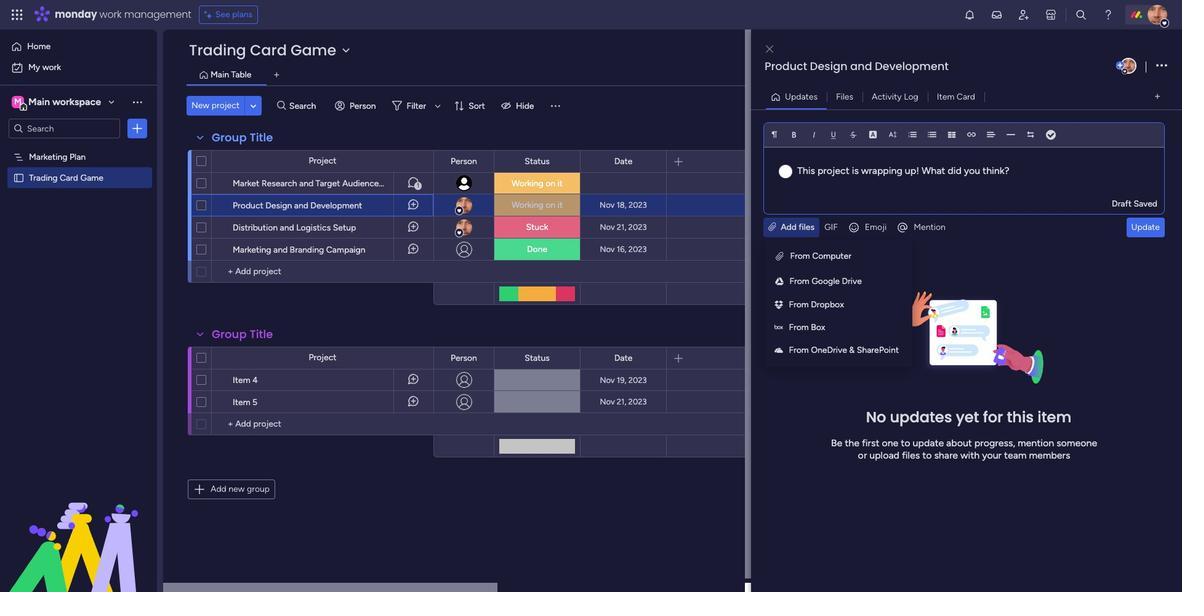 Task type: vqa. For each thing, say whether or not it's contained in the screenshot.
the top 21,
yes



Task type: describe. For each thing, give the bounding box(es) containing it.
4 nov from the top
[[600, 376, 615, 385]]

from google drive
[[790, 276, 862, 287]]

design inside field
[[810, 58, 848, 74]]

sort
[[469, 101, 485, 111]]

list box containing marketing plan
[[0, 144, 157, 354]]

dapulse drag 2 image
[[753, 298, 757, 312]]

this project is wrapping up! what did you think?
[[797, 165, 1010, 176]]

activity log
[[872, 91, 919, 102]]

no updates yet for this item
[[866, 407, 1072, 428]]

your
[[982, 450, 1002, 462]]

v2 search image
[[277, 99, 286, 113]]

1 it from the top
[[558, 178, 563, 189]]

size image
[[889, 130, 897, 139]]

project for new
[[212, 100, 240, 111]]

marketing for marketing and branding campaign
[[233, 245, 271, 256]]

filter
[[407, 101, 426, 111]]

main table tab list
[[187, 65, 1158, 86]]

date field for status field associated with 2nd person field from the top
[[611, 352, 636, 365]]

5 2023 from the top
[[628, 398, 647, 407]]

date for status field associated with 2nd person field from the top
[[614, 353, 633, 364]]

strikethrough image
[[849, 130, 858, 139]]

menu image
[[549, 100, 561, 112]]

1 title from the top
[[250, 130, 273, 145]]

1 vertical spatial development
[[311, 201, 362, 211]]

update
[[913, 438, 944, 449]]

add view image inside main table tab list
[[274, 71, 279, 80]]

distribution
[[233, 223, 278, 233]]

item 4
[[233, 376, 258, 386]]

2 2023 from the top
[[628, 223, 647, 232]]

sort button
[[449, 96, 493, 116]]

marketing plan
[[29, 151, 86, 162]]

home link
[[7, 37, 150, 57]]

1 button
[[393, 172, 433, 195]]

group title field for first person field from the top of the page
[[209, 130, 276, 146]]

filter button
[[387, 96, 445, 116]]

public board image
[[13, 172, 25, 183]]

italic image
[[810, 130, 818, 139]]

draft
[[1112, 199, 1132, 209]]

nov 16, 2023
[[600, 245, 647, 254]]

did
[[948, 165, 962, 176]]

from box link
[[770, 317, 908, 340]]

card inside list box
[[60, 172, 78, 183]]

m
[[14, 97, 22, 107]]

trading card game button
[[187, 40, 356, 60]]

person for 2nd person field from the top
[[451, 353, 477, 364]]

workspace options image
[[131, 96, 143, 108]]

emoji
[[865, 222, 887, 233]]

1 vertical spatial design
[[266, 201, 292, 211]]

up!
[[905, 165, 919, 176]]

0 vertical spatial game
[[291, 40, 336, 60]]

new project
[[191, 100, 240, 111]]

yet
[[956, 407, 979, 428]]

box
[[811, 322, 825, 333]]

be
[[831, 438, 843, 449]]

table
[[231, 70, 251, 80]]

1 vertical spatial trading
[[29, 172, 58, 183]]

notifications image
[[964, 9, 976, 21]]

2 person field from the top
[[448, 352, 480, 365]]

group title for 2nd person field from the top
[[212, 327, 273, 342]]

link image
[[967, 130, 976, 139]]

monday marketplace image
[[1045, 9, 1057, 21]]

3 2023 from the top
[[628, 245, 647, 254]]

market research and target audience analysis
[[233, 179, 413, 189]]

lottie animation image
[[0, 469, 157, 593]]

lottie animation element
[[0, 469, 157, 593]]

2 21, from the top
[[617, 398, 626, 407]]

main workspace
[[28, 96, 101, 108]]

files
[[836, 91, 853, 102]]

1 status from the top
[[525, 156, 550, 167]]

+ Add project text field
[[218, 265, 428, 280]]

add files
[[779, 222, 815, 233]]

date for status field for first person field from the top of the page
[[614, 156, 633, 167]]

progress,
[[975, 438, 1015, 449]]

my work link
[[7, 58, 150, 78]]

1 nov 21, 2023 from the top
[[600, 223, 647, 232]]

drive
[[842, 276, 862, 287]]

1 working from the top
[[512, 178, 544, 189]]

2 it from the top
[[558, 200, 563, 211]]

from box
[[789, 322, 825, 333]]

is
[[852, 165, 859, 176]]

status field for first person field from the top of the page
[[522, 155, 553, 168]]

about
[[946, 438, 972, 449]]

files button
[[827, 87, 863, 107]]

onedrive
[[811, 345, 847, 356]]

2 nov 21, 2023 from the top
[[600, 398, 647, 407]]

my
[[28, 62, 40, 73]]

share
[[934, 450, 958, 462]]

project for group title field for first person field from the top of the page
[[309, 156, 337, 166]]

hide
[[516, 101, 534, 111]]

table image
[[948, 130, 956, 139]]

first
[[862, 438, 880, 449]]

main table
[[211, 70, 251, 80]]

group for 2nd person field from the top
[[212, 327, 247, 342]]

files inside be the first one to update about progress, mention someone or upload files to share with your team members
[[902, 450, 920, 462]]

0 horizontal spatial options image
[[131, 123, 143, 135]]

bold image
[[790, 130, 799, 139]]

add for add new group
[[211, 485, 226, 495]]

no
[[866, 407, 886, 428]]

sharepoint
[[857, 345, 899, 356]]

1 horizontal spatial trading card game
[[189, 40, 336, 60]]

person button
[[330, 96, 383, 116]]

you
[[964, 165, 980, 176]]

for
[[983, 407, 1003, 428]]

1 nov from the top
[[600, 201, 615, 210]]

this
[[797, 165, 815, 176]]

updates
[[785, 91, 818, 102]]

upload
[[870, 450, 900, 462]]

1 2023 from the top
[[629, 201, 647, 210]]

0 horizontal spatial to
[[901, 438, 910, 449]]

campaign
[[326, 245, 366, 256]]

0 horizontal spatial files
[[799, 222, 815, 233]]

hide button
[[496, 96, 542, 116]]

Search in workspace field
[[26, 122, 103, 136]]

monday work management
[[55, 7, 191, 22]]

james peterson image
[[1148, 5, 1167, 25]]

updates button
[[766, 87, 827, 107]]

workspace image
[[12, 95, 24, 109]]

select product image
[[11, 9, 23, 21]]

workspace
[[52, 96, 101, 108]]

arrow down image
[[431, 99, 445, 113]]

from computer link
[[770, 245, 907, 268]]

0 vertical spatial options image
[[1156, 58, 1167, 74]]

branding
[[290, 245, 324, 256]]

from dropbox link
[[770, 294, 908, 317]]

update button
[[1127, 218, 1165, 237]]

management
[[124, 7, 191, 22]]

from google drive link
[[770, 271, 907, 293]]

item
[[1038, 407, 1072, 428]]

and down distribution and logistics setup
[[273, 245, 288, 256]]

home option
[[7, 37, 150, 57]]

1 21, from the top
[[617, 223, 626, 232]]

project for 2nd person field from the top group title field
[[309, 353, 337, 363]]

from dropbox
[[789, 300, 844, 310]]

nov 19, 2023
[[600, 376, 647, 385]]

monday
[[55, 7, 97, 22]]

add new group button
[[188, 480, 275, 500]]

activity log button
[[863, 87, 928, 107]]

menu containing from computer
[[765, 240, 959, 437]]

3 nov from the top
[[600, 245, 615, 254]]

trading card game inside list box
[[29, 172, 103, 183]]

updates
[[890, 407, 952, 428]]

19,
[[617, 376, 626, 385]]

1 on from the top
[[546, 178, 555, 189]]

date field for status field for first person field from the top of the page
[[611, 155, 636, 168]]

development inside product design and development field
[[875, 58, 949, 74]]

0 vertical spatial dapulse attachment image
[[768, 222, 776, 233]]

group for first person field from the top of the page
[[212, 130, 247, 145]]

my work option
[[7, 58, 150, 78]]

text color image
[[869, 130, 877, 139]]

mention
[[914, 222, 946, 233]]

project for this
[[818, 165, 850, 176]]

plans
[[232, 9, 253, 20]]

nov 18, 2023
[[600, 201, 647, 210]]



Task type: locate. For each thing, give the bounding box(es) containing it.
1 vertical spatial 21,
[[617, 398, 626, 407]]

group title field for 2nd person field from the top
[[209, 327, 276, 343]]

done
[[527, 244, 547, 255]]

0 horizontal spatial marketing
[[29, 151, 67, 162]]

tab inside main table tab list
[[267, 65, 287, 85]]

from inside "link"
[[790, 251, 810, 261]]

add view image
[[274, 71, 279, 80], [1155, 92, 1160, 102]]

group title
[[212, 130, 273, 145], [212, 327, 273, 342]]

product down close icon
[[765, 58, 807, 74]]

angle down image
[[250, 101, 256, 111]]

1 vertical spatial dapulse attachment image
[[776, 250, 785, 263]]

format image
[[770, 130, 779, 139]]

main inside button
[[211, 70, 229, 80]]

nov down nov 18, 2023
[[600, 223, 615, 232]]

0 horizontal spatial work
[[42, 62, 61, 73]]

2 status from the top
[[525, 353, 550, 364]]

1 vertical spatial it
[[558, 200, 563, 211]]

21,
[[617, 223, 626, 232], [617, 398, 626, 407]]

1 vertical spatial group title field
[[209, 327, 276, 343]]

draft saved
[[1112, 199, 1158, 209]]

0 vertical spatial marketing
[[29, 151, 67, 162]]

Date field
[[611, 155, 636, 168], [611, 352, 636, 365]]

1 vertical spatial game
[[80, 172, 103, 183]]

1 group title field from the top
[[209, 130, 276, 146]]

item for item card
[[937, 91, 955, 102]]

from inside 'link'
[[789, 345, 809, 356]]

this
[[1007, 407, 1034, 428]]

nov
[[600, 201, 615, 210], [600, 223, 615, 232], [600, 245, 615, 254], [600, 376, 615, 385], [600, 398, 615, 407]]

log
[[904, 91, 919, 102]]

dapulse attachment image
[[768, 222, 776, 233], [776, 250, 785, 263]]

nov left 18,
[[600, 201, 615, 210]]

0 horizontal spatial add view image
[[274, 71, 279, 80]]

2 on from the top
[[546, 200, 555, 211]]

&
[[849, 345, 855, 356]]

1 vertical spatial working
[[512, 200, 544, 211]]

group up item 4
[[212, 327, 247, 342]]

group title up item 4
[[212, 327, 273, 342]]

item
[[937, 91, 955, 102], [233, 376, 250, 386], [233, 398, 250, 408]]

1 project from the top
[[309, 156, 337, 166]]

design up files
[[810, 58, 848, 74]]

1 vertical spatial group title
[[212, 327, 273, 342]]

see plans button
[[199, 6, 258, 24]]

one
[[882, 438, 899, 449]]

1 group title from the top
[[212, 130, 273, 145]]

research
[[262, 179, 297, 189]]

date field up nov 18, 2023
[[611, 155, 636, 168]]

item for item 5
[[233, 398, 250, 408]]

new project button
[[187, 96, 245, 116]]

18,
[[617, 201, 627, 210]]

0 vertical spatial project
[[309, 156, 337, 166]]

setup
[[333, 223, 356, 233]]

0 horizontal spatial product design and development
[[233, 201, 362, 211]]

dapulse googledrive image
[[775, 276, 784, 289]]

title down angle down image
[[250, 130, 273, 145]]

design down research
[[266, 201, 292, 211]]

+ Add project text field
[[218, 417, 428, 432]]

1 vertical spatial on
[[546, 200, 555, 211]]

tab
[[267, 65, 287, 85]]

2 vertical spatial item
[[233, 398, 250, 408]]

files down update
[[902, 450, 920, 462]]

audience
[[342, 179, 379, 189]]

2 nov from the top
[[600, 223, 615, 232]]

my work
[[28, 62, 61, 73]]

0 horizontal spatial trading
[[29, 172, 58, 183]]

0 vertical spatial 21,
[[617, 223, 626, 232]]

development up setup at the left top of page
[[311, 201, 362, 211]]

item down product design and development field
[[937, 91, 955, 102]]

main right workspace image
[[28, 96, 50, 108]]

trading up main table
[[189, 40, 246, 60]]

trading right public board 'icon'
[[29, 172, 58, 183]]

options image right dapulse addbtn image on the right
[[1156, 58, 1167, 74]]

0 horizontal spatial add
[[211, 485, 226, 495]]

marketing and branding campaign
[[233, 245, 366, 256]]

1 vertical spatial date
[[614, 353, 633, 364]]

2 date field from the top
[[611, 352, 636, 365]]

with
[[961, 450, 980, 462]]

saved
[[1134, 199, 1158, 209]]

2 horizontal spatial card
[[957, 91, 975, 102]]

card for trading card game button
[[250, 40, 287, 60]]

stuck
[[526, 222, 548, 233]]

list box
[[0, 144, 157, 354]]

1 horizontal spatial add view image
[[1155, 92, 1160, 102]]

computer
[[812, 251, 852, 261]]

0 vertical spatial item
[[937, 91, 955, 102]]

status
[[525, 156, 550, 167], [525, 353, 550, 364]]

from right dapulse onedrive image
[[789, 345, 809, 356]]

mention button
[[892, 218, 951, 237]]

nov down the nov 19, 2023
[[600, 398, 615, 407]]

4
[[252, 376, 258, 386]]

1 date field from the top
[[611, 155, 636, 168]]

main inside the workspace selection element
[[28, 96, 50, 108]]

0 horizontal spatial development
[[311, 201, 362, 211]]

1 status field from the top
[[522, 155, 553, 168]]

nov left 16,
[[600, 245, 615, 254]]

dapulse dropbox image
[[775, 299, 784, 312]]

project left the "is"
[[818, 165, 850, 176]]

menu
[[765, 240, 959, 437]]

development up the log
[[875, 58, 949, 74]]

see plans
[[215, 9, 253, 20]]

1. numbers image
[[908, 130, 917, 139]]

be the first one to update about progress, mention someone or upload files to share with your team members
[[831, 438, 1097, 462]]

0 vertical spatial it
[[558, 178, 563, 189]]

marketing down distribution on the left
[[233, 245, 271, 256]]

game inside list box
[[80, 172, 103, 183]]

2023 right 16,
[[628, 245, 647, 254]]

21, down 19,
[[617, 398, 626, 407]]

main table button
[[208, 68, 255, 82]]

item for item 4
[[233, 376, 250, 386]]

1 horizontal spatial project
[[818, 165, 850, 176]]

card for item card button
[[957, 91, 975, 102]]

2 group from the top
[[212, 327, 247, 342]]

1 horizontal spatial to
[[922, 450, 932, 462]]

dapulse attachment image left add files
[[768, 222, 776, 233]]

members
[[1029, 450, 1070, 462]]

from right dapulse dropbox icon
[[789, 300, 809, 310]]

0 horizontal spatial main
[[28, 96, 50, 108]]

from for from onedrive & sharepoint
[[789, 345, 809, 356]]

0 vertical spatial trading
[[189, 40, 246, 60]]

1 vertical spatial person field
[[448, 352, 480, 365]]

marketing inside list box
[[29, 151, 67, 162]]

1 person field from the top
[[448, 155, 480, 168]]

date field up the nov 19, 2023
[[611, 352, 636, 365]]

from for from box
[[789, 322, 809, 333]]

help image
[[1102, 9, 1114, 21]]

invite members image
[[1018, 9, 1030, 21]]

work inside option
[[42, 62, 61, 73]]

1 vertical spatial files
[[902, 450, 920, 462]]

0 vertical spatial development
[[875, 58, 949, 74]]

group
[[212, 130, 247, 145], [212, 327, 247, 342]]

date
[[614, 156, 633, 167], [614, 353, 633, 364]]

1 horizontal spatial product design and development
[[765, 58, 949, 74]]

plan
[[70, 151, 86, 162]]

0 vertical spatial project
[[212, 100, 240, 111]]

1 vertical spatial date field
[[611, 352, 636, 365]]

item left 5 on the bottom
[[233, 398, 250, 408]]

title
[[250, 130, 273, 145], [250, 327, 273, 342]]

1 horizontal spatial add
[[781, 222, 797, 233]]

from onedrive & sharepoint
[[789, 345, 899, 356]]

1 horizontal spatial main
[[211, 70, 229, 80]]

from left the box
[[789, 322, 809, 333]]

google
[[812, 276, 840, 287]]

trading card game up table
[[189, 40, 336, 60]]

to
[[901, 438, 910, 449], [922, 450, 932, 462]]

option
[[0, 146, 157, 148]]

see
[[215, 9, 230, 20]]

0 vertical spatial group title
[[212, 130, 273, 145]]

marketing
[[29, 151, 67, 162], [233, 245, 271, 256]]

marketing for marketing plan
[[29, 151, 67, 162]]

1 working on it from the top
[[512, 178, 563, 189]]

status field for 2nd person field from the top
[[522, 352, 553, 365]]

and left target
[[299, 179, 314, 189]]

project
[[309, 156, 337, 166], [309, 353, 337, 363]]

trading card game down marketing plan
[[29, 172, 103, 183]]

0 vertical spatial group
[[212, 130, 247, 145]]

0 vertical spatial on
[[546, 178, 555, 189]]

product design and development up distribution and logistics setup
[[233, 201, 362, 211]]

title up 4
[[250, 327, 273, 342]]

Status field
[[522, 155, 553, 168], [522, 352, 553, 365]]

2023
[[629, 201, 647, 210], [628, 223, 647, 232], [628, 245, 647, 254], [628, 376, 647, 385], [628, 398, 647, 407]]

0 horizontal spatial project
[[212, 100, 240, 111]]

date up nov 18, 2023
[[614, 156, 633, 167]]

1 vertical spatial options image
[[131, 123, 143, 135]]

update feed image
[[991, 9, 1003, 21]]

card up table
[[250, 40, 287, 60]]

card down plan
[[60, 172, 78, 183]]

group
[[247, 485, 270, 495]]

options image
[[1156, 58, 1167, 74], [131, 123, 143, 135]]

dapulse boxcom image
[[775, 322, 784, 335]]

item left 4
[[233, 376, 250, 386]]

add left gif
[[781, 222, 797, 233]]

0 vertical spatial group title field
[[209, 130, 276, 146]]

and up files
[[850, 58, 872, 74]]

activity
[[872, 91, 902, 102]]

1 vertical spatial trading card game
[[29, 172, 103, 183]]

0 vertical spatial add view image
[[274, 71, 279, 80]]

1 vertical spatial item
[[233, 376, 250, 386]]

game up search field
[[291, 40, 336, 60]]

logistics
[[296, 223, 331, 233]]

dapulse onedrive image
[[775, 345, 784, 357]]

product inside field
[[765, 58, 807, 74]]

1 vertical spatial to
[[922, 450, 932, 462]]

0 vertical spatial product design and development
[[765, 58, 949, 74]]

options image down workspace options 'icon'
[[131, 123, 143, 135]]

trading card game
[[189, 40, 336, 60], [29, 172, 103, 183]]

nov 21, 2023 down the nov 19, 2023
[[600, 398, 647, 407]]

project inside new project button
[[212, 100, 240, 111]]

0 vertical spatial date
[[614, 156, 633, 167]]

product down market
[[233, 201, 263, 211]]

main
[[211, 70, 229, 80], [28, 96, 50, 108]]

close image
[[766, 45, 773, 54]]

group title for first person field from the top of the page
[[212, 130, 273, 145]]

0 vertical spatial card
[[250, 40, 287, 60]]

1 vertical spatial add view image
[[1155, 92, 1160, 102]]

1 horizontal spatial options image
[[1156, 58, 1167, 74]]

0 vertical spatial working
[[512, 178, 544, 189]]

0 vertical spatial status field
[[522, 155, 553, 168]]

0 vertical spatial nov 21, 2023
[[600, 223, 647, 232]]

2 status field from the top
[[522, 352, 553, 365]]

1 vertical spatial card
[[957, 91, 975, 102]]

0 vertical spatial trading card game
[[189, 40, 336, 60]]

2023 right 19,
[[628, 376, 647, 385]]

1 date from the top
[[614, 156, 633, 167]]

or
[[858, 450, 867, 462]]

2 working from the top
[[512, 200, 544, 211]]

card inside button
[[957, 91, 975, 102]]

2 date from the top
[[614, 353, 633, 364]]

work for my
[[42, 62, 61, 73]]

0 horizontal spatial trading card game
[[29, 172, 103, 183]]

0 vertical spatial working on it
[[512, 178, 563, 189]]

and up marketing and branding campaign
[[280, 223, 294, 233]]

1 vertical spatial title
[[250, 327, 273, 342]]

0 horizontal spatial design
[[266, 201, 292, 211]]

group title down angle down image
[[212, 130, 273, 145]]

1 vertical spatial group
[[212, 327, 247, 342]]

1 horizontal spatial trading
[[189, 40, 246, 60]]

0 vertical spatial add
[[781, 222, 797, 233]]

to down update
[[922, 450, 932, 462]]

from down add files
[[790, 251, 810, 261]]

main for main workspace
[[28, 96, 50, 108]]

1 vertical spatial project
[[309, 353, 337, 363]]

gif
[[824, 222, 838, 233]]

update
[[1131, 222, 1160, 233]]

2 vertical spatial person
[[451, 353, 477, 364]]

dapulse addbtn image
[[1116, 62, 1124, 70]]

item inside button
[[937, 91, 955, 102]]

person inside popup button
[[350, 101, 376, 111]]

0 vertical spatial person
[[350, 101, 376, 111]]

checklist image
[[1046, 131, 1056, 140]]

card up link icon
[[957, 91, 975, 102]]

it
[[558, 178, 563, 189], [558, 200, 563, 211]]

gif button
[[820, 218, 843, 237]]

0 vertical spatial date field
[[611, 155, 636, 168]]

1 horizontal spatial work
[[99, 7, 122, 22]]

and inside field
[[850, 58, 872, 74]]

Product Design and Development field
[[762, 58, 1114, 75]]

add for add files
[[781, 222, 797, 233]]

1 group from the top
[[212, 130, 247, 145]]

2023 down the nov 19, 2023
[[628, 398, 647, 407]]

0 vertical spatial design
[[810, 58, 848, 74]]

search everything image
[[1075, 9, 1087, 21]]

1 horizontal spatial product
[[765, 58, 807, 74]]

dapulse attachment image inside from computer "link"
[[776, 250, 785, 263]]

&bull; bullets image
[[928, 130, 937, 139]]

1 horizontal spatial design
[[810, 58, 848, 74]]

0 horizontal spatial product
[[233, 201, 263, 211]]

from for from dropbox
[[789, 300, 809, 310]]

0 vertical spatial status
[[525, 156, 550, 167]]

Search field
[[286, 97, 323, 115]]

project
[[212, 100, 240, 111], [818, 165, 850, 176]]

21, up 16,
[[617, 223, 626, 232]]

team
[[1004, 450, 1027, 462]]

work right my
[[42, 62, 61, 73]]

Person field
[[448, 155, 480, 168], [448, 352, 480, 365]]

1 vertical spatial add
[[211, 485, 226, 495]]

files left gif
[[799, 222, 815, 233]]

add
[[781, 222, 797, 233], [211, 485, 226, 495]]

0 vertical spatial work
[[99, 7, 122, 22]]

new
[[191, 100, 210, 111]]

2 project from the top
[[309, 353, 337, 363]]

from for from google drive
[[790, 276, 810, 287]]

4 2023 from the top
[[628, 376, 647, 385]]

1 vertical spatial product
[[233, 201, 263, 211]]

work
[[99, 7, 122, 22], [42, 62, 61, 73]]

files
[[799, 222, 815, 233], [902, 450, 920, 462]]

1 vertical spatial working on it
[[512, 200, 563, 211]]

wrapping
[[861, 165, 903, 176]]

add left new
[[211, 485, 226, 495]]

align image
[[987, 130, 996, 139]]

and up distribution and logistics setup
[[294, 201, 308, 211]]

1 vertical spatial status
[[525, 353, 550, 364]]

2 working on it from the top
[[512, 200, 563, 211]]

target
[[316, 179, 340, 189]]

add inside add new group button
[[211, 485, 226, 495]]

work right the monday
[[99, 7, 122, 22]]

to right one
[[901, 438, 910, 449]]

1 vertical spatial person
[[451, 156, 477, 167]]

group title field down angle down image
[[209, 130, 276, 146]]

from right dapulse googledrive image on the top right of page
[[790, 276, 810, 287]]

person
[[350, 101, 376, 111], [451, 156, 477, 167], [451, 353, 477, 364]]

0 horizontal spatial card
[[60, 172, 78, 183]]

1 vertical spatial marketing
[[233, 245, 271, 256]]

2 group title from the top
[[212, 327, 273, 342]]

distribution and logistics setup
[[233, 223, 356, 233]]

2 title from the top
[[250, 327, 273, 342]]

line image
[[1007, 130, 1015, 139]]

product design and development inside field
[[765, 58, 949, 74]]

emoji button
[[843, 218, 892, 237]]

from
[[790, 251, 810, 261], [790, 276, 810, 287], [789, 300, 809, 310], [789, 322, 809, 333], [789, 345, 809, 356]]

2 vertical spatial card
[[60, 172, 78, 183]]

item 5
[[233, 398, 257, 408]]

project right new
[[212, 100, 240, 111]]

1 horizontal spatial card
[[250, 40, 287, 60]]

rtl ltr image
[[1026, 130, 1035, 139]]

workspace selection element
[[12, 95, 103, 111]]

person for first person field from the top of the page
[[451, 156, 477, 167]]

1 vertical spatial nov 21, 2023
[[600, 398, 647, 407]]

marketing left plan
[[29, 151, 67, 162]]

0 horizontal spatial game
[[80, 172, 103, 183]]

underline image
[[829, 130, 838, 139]]

group title field up item 4
[[209, 327, 276, 343]]

nov 21, 2023 up the nov 16, 2023
[[600, 223, 647, 232]]

main left table
[[211, 70, 229, 80]]

from onedrive & sharepoint link
[[770, 340, 959, 437]]

main for main table
[[211, 70, 229, 80]]

0 vertical spatial files
[[799, 222, 815, 233]]

product
[[765, 58, 807, 74], [233, 201, 263, 211]]

nov left 19,
[[600, 376, 615, 385]]

game down plan
[[80, 172, 103, 183]]

product design and development up files
[[765, 58, 949, 74]]

2023 right 18,
[[629, 201, 647, 210]]

2 group title field from the top
[[209, 327, 276, 343]]

1 horizontal spatial game
[[291, 40, 336, 60]]

date up the nov 19, 2023
[[614, 353, 633, 364]]

5 nov from the top
[[600, 398, 615, 407]]

group down new project button
[[212, 130, 247, 145]]

Group Title field
[[209, 130, 276, 146], [209, 327, 276, 343]]

1 horizontal spatial marketing
[[233, 245, 271, 256]]

1 vertical spatial product design and development
[[233, 201, 362, 211]]

2023 up the nov 16, 2023
[[628, 223, 647, 232]]

1
[[417, 182, 419, 190]]

1 vertical spatial main
[[28, 96, 50, 108]]

work for monday
[[99, 7, 122, 22]]

add new group
[[211, 485, 270, 495]]

from for from computer
[[790, 251, 810, 261]]

dapulse attachment image up dapulse googledrive image on the top right of page
[[776, 250, 785, 263]]

1 vertical spatial work
[[42, 62, 61, 73]]



